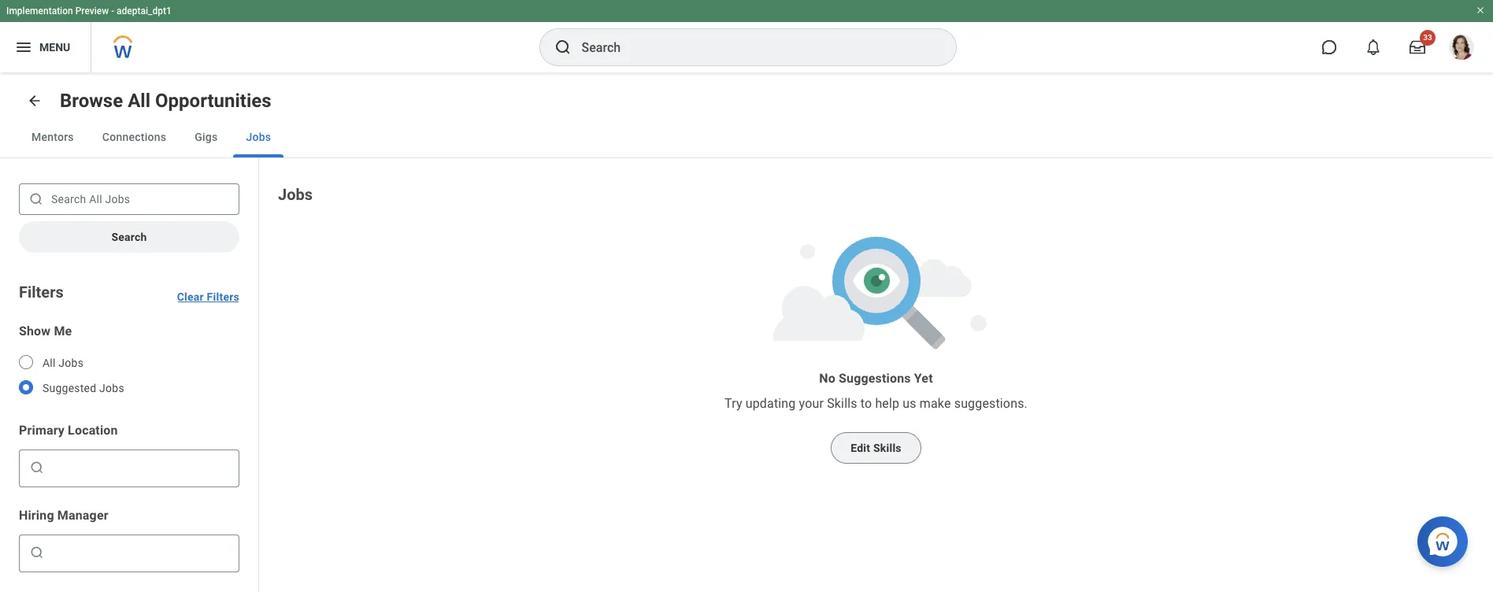 Task type: describe. For each thing, give the bounding box(es) containing it.
jobs down the jobs button
[[278, 185, 313, 204]]

manager
[[57, 508, 109, 523]]

your
[[799, 396, 824, 411]]

jobs right suggested
[[99, 382, 124, 395]]

suggestions.
[[955, 396, 1028, 411]]

show
[[19, 324, 51, 339]]

primary location
[[19, 423, 118, 438]]

search button
[[19, 221, 240, 253]]

primary
[[19, 423, 65, 438]]

browse
[[60, 90, 123, 112]]

edit
[[851, 442, 871, 455]]

0 horizontal spatial all
[[43, 357, 56, 370]]

jobs button
[[234, 117, 284, 158]]

search image for search workday search box
[[554, 38, 572, 57]]

jobs inside button
[[246, 131, 271, 143]]

mentors
[[32, 131, 74, 143]]

arrow left image
[[27, 93, 43, 109]]

suggested jobs
[[43, 382, 124, 395]]

menu
[[39, 41, 70, 53]]

hiring
[[19, 508, 54, 523]]

adeptai_dpt1
[[117, 6, 172, 17]]

us
[[903, 396, 917, 411]]

implementation preview -   adeptai_dpt1
[[6, 6, 172, 17]]

hiring manager
[[19, 508, 109, 523]]

opportunities
[[155, 90, 272, 112]]

clear
[[177, 291, 204, 303]]

profile logan mcneil image
[[1450, 35, 1475, 63]]

no suggestions yet
[[820, 371, 933, 386]]

justify image
[[14, 38, 33, 57]]

Search Workday  search field
[[582, 30, 924, 65]]

me
[[54, 324, 72, 339]]

notifications large image
[[1366, 39, 1382, 55]]

yet
[[915, 371, 933, 386]]

33
[[1424, 33, 1433, 42]]

location
[[68, 423, 118, 438]]

edit skills button
[[831, 433, 922, 464]]

gigs
[[195, 131, 218, 143]]

help
[[876, 396, 900, 411]]

inbox large image
[[1410, 39, 1426, 55]]



Task type: locate. For each thing, give the bounding box(es) containing it.
preview
[[75, 6, 109, 17]]

all
[[128, 90, 151, 112], [43, 357, 56, 370]]

33 button
[[1401, 30, 1436, 65]]

skills right the edit
[[874, 442, 902, 455]]

1 horizontal spatial all
[[128, 90, 151, 112]]

filters right clear at the left of page
[[207, 291, 240, 303]]

None field
[[48, 455, 232, 481], [48, 460, 232, 476], [48, 541, 232, 566], [48, 545, 232, 561], [48, 455, 232, 481], [48, 460, 232, 476], [48, 541, 232, 566], [48, 545, 232, 561]]

all up connections
[[128, 90, 151, 112]]

browse all opportunities
[[60, 90, 272, 112]]

skills left to at right bottom
[[827, 396, 858, 411]]

1 vertical spatial all
[[43, 357, 56, 370]]

jobs
[[246, 131, 271, 143], [278, 185, 313, 204], [59, 357, 84, 370], [99, 382, 124, 395]]

1 horizontal spatial filters
[[207, 291, 240, 303]]

0 vertical spatial all
[[128, 90, 151, 112]]

gigs button
[[182, 117, 230, 158]]

mentors button
[[19, 117, 87, 158]]

jobs right gigs button
[[246, 131, 271, 143]]

tab list
[[0, 117, 1494, 158]]

try updating your skills to help us make suggestions.
[[725, 396, 1028, 411]]

implementation
[[6, 6, 73, 17]]

clear filters button
[[177, 272, 240, 303]]

show me
[[19, 324, 72, 339]]

0 horizontal spatial filters
[[19, 283, 64, 302]]

1 vertical spatial skills
[[874, 442, 902, 455]]

to
[[861, 396, 872, 411]]

0 vertical spatial search image
[[554, 38, 572, 57]]

close environment banner image
[[1477, 6, 1486, 15]]

make
[[920, 396, 952, 411]]

0 horizontal spatial skills
[[827, 396, 858, 411]]

tab list containing mentors
[[0, 117, 1494, 158]]

search image for the search all jobs text field
[[28, 191, 44, 207]]

search
[[111, 231, 147, 243]]

all down 'show me' in the left of the page
[[43, 357, 56, 370]]

try
[[725, 396, 743, 411]]

jobs up suggested
[[59, 357, 84, 370]]

updating
[[746, 396, 796, 411]]

filters inside button
[[207, 291, 240, 303]]

no
[[820, 371, 836, 386]]

2 vertical spatial search image
[[29, 460, 45, 476]]

all jobs
[[43, 357, 84, 370]]

menu button
[[0, 22, 91, 72]]

1 vertical spatial search image
[[28, 191, 44, 207]]

search image
[[29, 545, 45, 561]]

0 vertical spatial skills
[[827, 396, 858, 411]]

Search All Jobs text field
[[19, 184, 240, 215]]

filters
[[19, 283, 64, 302], [207, 291, 240, 303]]

-
[[111, 6, 114, 17]]

clear filters
[[177, 291, 240, 303]]

menu banner
[[0, 0, 1494, 72]]

suggestions
[[839, 371, 911, 386]]

skills inside edit skills button
[[874, 442, 902, 455]]

connections button
[[90, 117, 179, 158]]

connections
[[102, 131, 166, 143]]

search image
[[554, 38, 572, 57], [28, 191, 44, 207], [29, 460, 45, 476]]

edit skills
[[851, 442, 902, 455]]

filters up 'show me' in the left of the page
[[19, 283, 64, 302]]

suggested
[[43, 382, 96, 395]]

1 horizontal spatial skills
[[874, 442, 902, 455]]

skills
[[827, 396, 858, 411], [874, 442, 902, 455]]



Task type: vqa. For each thing, say whether or not it's contained in the screenshot.
Your
yes



